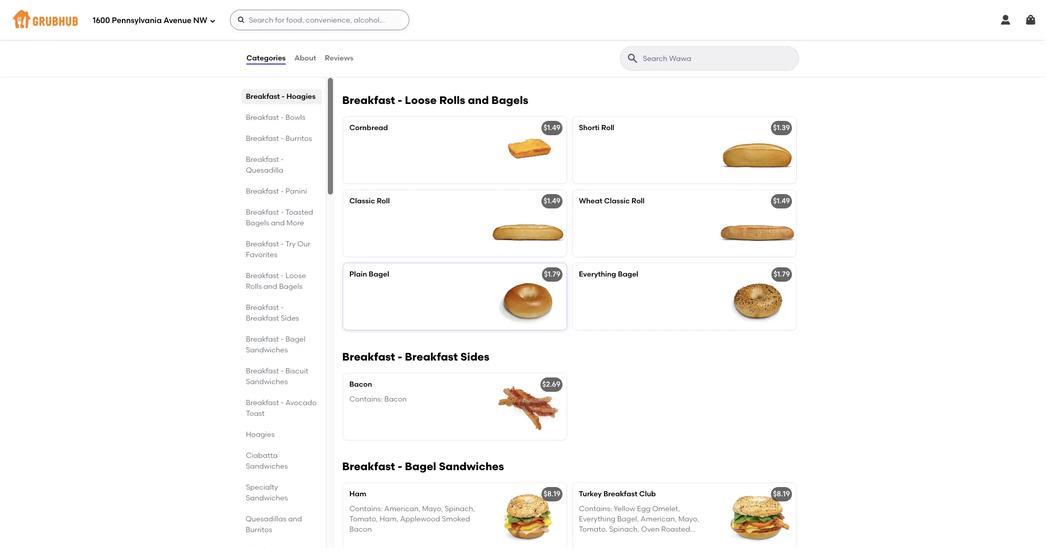 Task type: vqa. For each thing, say whether or not it's contained in the screenshot.
first 'Ham' from the bottom of the page
yes



Task type: describe. For each thing, give the bounding box(es) containing it.
contains: yellow egg omelet, everything bagel, american, mayo, tomato, spinach, oven roasted turkey, applewood smoked bacon
[[579, 504, 699, 544]]

cornbread image
[[490, 117, 567, 184]]

1 classic from the left
[[349, 197, 375, 206]]

breakfast - hoagies tab
[[246, 91, 318, 102]]

breakfast inside breakfast - panini tab
[[246, 187, 279, 196]]

plain bagel image
[[490, 263, 567, 330]]

and inside quesadillas and burritos
[[288, 515, 302, 524]]

ham egg white omelet sandwiches
[[349, 14, 476, 23]]

bagels inside the breakfast - loose rolls and bagels
[[279, 282, 302, 291]]

ham for ham egg white omelet sandwiches
[[349, 14, 366, 23]]

breakfast inside "breakfast - biscuit sandwiches"
[[246, 367, 279, 375]]

1600
[[93, 16, 110, 25]]

panini
[[285, 187, 307, 196]]

applewood inside contains: american, mayo, spinach, tomato, ham, applewood smoked bacon
[[400, 515, 440, 523]]

breakfast - panini tab
[[246, 186, 318, 197]]

$1.49 for wheat
[[543, 197, 560, 206]]

bread,
[[424, 28, 447, 37]]

$1.79 for plain bagel
[[544, 270, 560, 279]]

breakfast - quesadilla
[[246, 155, 284, 175]]

ciabatta sandwiches
[[246, 451, 288, 471]]

quesadillas and burritos
[[246, 515, 302, 534]]

wheat
[[579, 197, 602, 206]]

magnifying glass icon image
[[626, 52, 639, 65]]

shorti roll
[[579, 124, 614, 132]]

burritos for quesadillas and burritos
[[246, 526, 272, 534]]

omelet,
[[652, 504, 680, 513]]

breakfast inside the breakfast - loose rolls and bagels
[[246, 271, 279, 280]]

1 horizontal spatial svg image
[[999, 14, 1012, 26]]

breakfast inside breakfast - hoagies tab
[[246, 92, 280, 101]]

cornbread
[[349, 124, 388, 132]]

ham,
[[380, 515, 398, 523]]

specialty
[[246, 483, 278, 492]]

multi
[[384, 28, 401, 37]]

main navigation navigation
[[0, 0, 1045, 40]]

breakfast - loose rolls and bagels tab
[[246, 270, 318, 292]]

breakfast inside breakfast - burritos tab
[[246, 134, 279, 143]]

turkey,
[[579, 536, 603, 544]]

ham image
[[490, 483, 567, 548]]

club
[[639, 490, 656, 499]]

breakfast - avocado toast
[[246, 399, 317, 418]]

contains: for ham egg white omelet sandwiches
[[349, 28, 383, 37]]

breakfast inside breakfast - bowls tab
[[246, 113, 279, 122]]

0 horizontal spatial hoagies
[[246, 430, 275, 439]]

categories button
[[246, 40, 286, 77]]

cheddar,
[[349, 39, 382, 48]]

everything bagel
[[579, 270, 638, 279]]

0 vertical spatial omelet
[[406, 14, 432, 23]]

tomato, inside contains: yellow egg omelet, everything bagel, american, mayo, tomato, spinach, oven roasted turkey, applewood smoked bacon
[[579, 525, 607, 534]]

1 horizontal spatial breakfast - breakfast sides
[[342, 351, 489, 363]]

avenue
[[164, 16, 191, 25]]

- for breakfast - burritos tab
[[281, 134, 284, 143]]

Search for food, convenience, alcohol... search field
[[230, 10, 409, 30]]

breakfast - burritos
[[246, 134, 312, 143]]

breakfast - breakfast sides tab
[[246, 302, 318, 324]]

breakfast inside breakfast - bagel sandwiches tab
[[246, 335, 279, 344]]

yellow
[[614, 504, 635, 513]]

white inside contains: multi grain bread, cheddar, egg white omelet
[[399, 39, 419, 48]]

svg image
[[209, 18, 215, 24]]

breakfast inside breakfast - quesadilla
[[246, 155, 279, 164]]

try
[[285, 240, 296, 248]]

- for breakfast - quesadilla tab at the top left of the page
[[281, 155, 284, 164]]

turkey breakfast club
[[579, 490, 656, 499]]

tomato, inside contains: american, mayo, spinach, tomato, ham, applewood smoked bacon
[[349, 515, 378, 523]]

contains: for ham
[[349, 504, 383, 513]]

0 horizontal spatial svg image
[[237, 16, 245, 24]]

breakfast - bowls
[[246, 113, 305, 122]]

roasted
[[661, 525, 690, 534]]

our
[[297, 240, 310, 248]]

quesadillas
[[246, 515, 287, 524]]

bacon inside contains: american, mayo, spinach, tomato, ham, applewood smoked bacon
[[349, 525, 372, 534]]

and inside the breakfast - loose rolls and bagels
[[263, 282, 277, 291]]

contains: for bacon
[[349, 395, 383, 403]]

bagel,
[[617, 515, 639, 523]]

contains: bacon
[[349, 395, 407, 403]]

breakfast - breakfast sides inside tab
[[246, 303, 299, 323]]

ciabatta sandwiches tab
[[246, 450, 318, 472]]

mayo, inside contains: yellow egg omelet, everything bagel, american, mayo, tomato, spinach, oven roasted turkey, applewood smoked bacon
[[678, 515, 699, 523]]

about button
[[294, 40, 317, 77]]

plain
[[349, 270, 367, 279]]

breakfast - biscuit sandwiches
[[246, 367, 308, 386]]

reviews button
[[324, 40, 354, 77]]

breakfast - try our favorites tab
[[246, 239, 318, 260]]

sandwiches inside "breakfast - biscuit sandwiches"
[[246, 378, 288, 386]]

0 vertical spatial loose
[[405, 94, 437, 107]]

mayo, inside contains: american, mayo, spinach, tomato, ham, applewood smoked bacon
[[422, 504, 443, 513]]

2 classic from the left
[[604, 197, 630, 206]]

0 vertical spatial hoagies
[[286, 92, 316, 101]]



Task type: locate. For each thing, give the bounding box(es) containing it.
breakfast - bagel sandwiches inside tab
[[246, 335, 305, 354]]

bacon image
[[490, 374, 567, 440]]

0 horizontal spatial breakfast - bagel sandwiches
[[246, 335, 305, 354]]

2 horizontal spatial svg image
[[1025, 14, 1037, 26]]

nw
[[193, 16, 207, 25]]

- for the breakfast - avocado toast tab
[[281, 399, 284, 407]]

2 horizontal spatial bagels
[[491, 94, 528, 107]]

breakfast - bowls tab
[[246, 112, 318, 123]]

smoked
[[442, 515, 470, 523], [646, 536, 674, 544]]

1 horizontal spatial $1.79
[[773, 270, 790, 279]]

shorti roll image
[[719, 117, 796, 184]]

1 horizontal spatial breakfast - loose rolls and bagels
[[342, 94, 528, 107]]

- for the breakfast - toasted bagels and more tab
[[281, 208, 284, 217]]

1 vertical spatial burritos
[[246, 526, 272, 534]]

0 vertical spatial bagels
[[491, 94, 528, 107]]

1 ham from the top
[[349, 14, 366, 23]]

american, up 'ham,'
[[384, 504, 420, 513]]

everything
[[579, 270, 616, 279], [579, 515, 615, 523]]

egg
[[368, 14, 382, 23], [384, 39, 397, 48], [637, 504, 651, 513]]

contains: inside contains: american, mayo, spinach, tomato, ham, applewood smoked bacon
[[349, 504, 383, 513]]

2 vertical spatial egg
[[637, 504, 651, 513]]

1 horizontal spatial american,
[[641, 515, 677, 523]]

white
[[383, 14, 404, 23], [399, 39, 419, 48]]

1 vertical spatial breakfast - loose rolls and bagels
[[246, 271, 306, 291]]

burritos
[[285, 134, 312, 143], [246, 526, 272, 534]]

$1.49 for shorti
[[543, 124, 560, 132]]

rolls
[[439, 94, 465, 107], [246, 282, 262, 291]]

1 vertical spatial applewood
[[604, 536, 644, 544]]

- for breakfast - bagel sandwiches tab at the left of the page
[[281, 335, 284, 344]]

american, down omelet,
[[641, 515, 677, 523]]

0 vertical spatial mayo,
[[422, 504, 443, 513]]

0 horizontal spatial loose
[[285, 271, 306, 280]]

specialty sandwiches tab
[[246, 482, 318, 504]]

smoked inside contains: yellow egg omelet, everything bagel, american, mayo, tomato, spinach, oven roasted turkey, applewood smoked bacon
[[646, 536, 674, 544]]

reviews
[[325, 54, 353, 62]]

1 horizontal spatial bagels
[[279, 282, 302, 291]]

sandwiches
[[434, 14, 476, 23], [246, 346, 288, 354], [246, 378, 288, 386], [439, 460, 504, 473], [246, 462, 288, 471], [246, 494, 288, 503]]

1 vertical spatial white
[[399, 39, 419, 48]]

0 vertical spatial breakfast - loose rolls and bagels
[[342, 94, 528, 107]]

turkey breakfast club image
[[719, 483, 796, 548]]

1 vertical spatial breakfast - bagel sandwiches
[[342, 460, 504, 473]]

egg down the club
[[637, 504, 651, 513]]

1 everything from the top
[[579, 270, 616, 279]]

2 $8.19 from the left
[[773, 490, 790, 499]]

0 horizontal spatial $1.79
[[544, 270, 560, 279]]

0 horizontal spatial spinach,
[[445, 504, 475, 513]]

bowls
[[285, 113, 305, 122]]

hoagies tab
[[246, 429, 318, 440]]

rolls inside the breakfast - loose rolls and bagels
[[246, 282, 262, 291]]

sides
[[281, 314, 299, 323], [460, 351, 489, 363]]

bagels
[[491, 94, 528, 107], [246, 219, 269, 227], [279, 282, 302, 291]]

1 vertical spatial everything
[[579, 515, 615, 523]]

$8.19 for contains: american, mayo, spinach, tomato, ham, applewood smoked bacon
[[543, 490, 560, 499]]

svg image
[[999, 14, 1012, 26], [1025, 14, 1037, 26], [237, 16, 245, 24]]

0 horizontal spatial bagels
[[246, 219, 269, 227]]

mayo,
[[422, 504, 443, 513], [678, 515, 699, 523]]

burritos down bowls on the top left
[[285, 134, 312, 143]]

$1.79
[[544, 270, 560, 279], [773, 270, 790, 279]]

quesadillas and burritos tab
[[246, 514, 318, 535]]

breakfast inside breakfast - toasted bagels and more
[[246, 208, 279, 217]]

- for breakfast - panini tab
[[281, 187, 284, 196]]

contains: american, mayo, spinach, tomato, ham, applewood smoked bacon
[[349, 504, 475, 534]]

egg up cheddar,
[[368, 14, 382, 23]]

tomato, up turkey, on the right of the page
[[579, 525, 607, 534]]

0 horizontal spatial applewood
[[400, 515, 440, 523]]

applewood inside contains: yellow egg omelet, everything bagel, american, mayo, tomato, spinach, oven roasted turkey, applewood smoked bacon
[[604, 536, 644, 544]]

loose inside the breakfast - loose rolls and bagels
[[285, 271, 306, 280]]

breakfast - burritos tab
[[246, 133, 318, 144]]

bagels inside breakfast - toasted bagels and more
[[246, 219, 269, 227]]

burritos for breakfast - burritos
[[285, 134, 312, 143]]

more
[[287, 219, 304, 227]]

and
[[468, 94, 489, 107], [271, 219, 285, 227], [263, 282, 277, 291], [288, 515, 302, 524]]

1 vertical spatial loose
[[285, 271, 306, 280]]

1 horizontal spatial mayo,
[[678, 515, 699, 523]]

1600 pennsylvania avenue nw
[[93, 16, 207, 25]]

1 vertical spatial american,
[[641, 515, 677, 523]]

contains: for turkey breakfast club
[[579, 504, 612, 513]]

tomato,
[[349, 515, 378, 523], [579, 525, 607, 534]]

breakfast - loose rolls and bagels inside breakfast - loose rolls and bagels tab
[[246, 271, 306, 291]]

0 vertical spatial tomato,
[[349, 515, 378, 523]]

white up multi
[[383, 14, 404, 23]]

1 horizontal spatial loose
[[405, 94, 437, 107]]

$1.79 for everything bagel
[[773, 270, 790, 279]]

turkey
[[579, 490, 602, 499]]

sides inside breakfast - breakfast sides tab
[[281, 314, 299, 323]]

american, inside contains: american, mayo, spinach, tomato, ham, applewood smoked bacon
[[384, 504, 420, 513]]

0 vertical spatial breakfast - breakfast sides
[[246, 303, 299, 323]]

contains: multi grain bread, cheddar, egg white omelet
[[349, 28, 447, 48]]

1 horizontal spatial breakfast - bagel sandwiches
[[342, 460, 504, 473]]

tomato, left 'ham,'
[[349, 515, 378, 523]]

breakfast inside breakfast - try our favorites
[[246, 240, 279, 248]]

1 horizontal spatial applewood
[[604, 536, 644, 544]]

1 vertical spatial rolls
[[246, 282, 262, 291]]

tab
[[246, 546, 318, 548]]

1 vertical spatial smoked
[[646, 536, 674, 544]]

Search Wawa search field
[[642, 54, 796, 64]]

$2.69
[[542, 380, 560, 389]]

breakfast - bagel sandwiches tab
[[246, 334, 318, 356]]

0 horizontal spatial burritos
[[246, 526, 272, 534]]

shorti
[[579, 124, 600, 132]]

1 vertical spatial spinach,
[[609, 525, 639, 534]]

spinach, inside contains: american, mayo, spinach, tomato, ham, applewood smoked bacon
[[445, 504, 475, 513]]

1 vertical spatial egg
[[384, 39, 397, 48]]

0 horizontal spatial egg
[[368, 14, 382, 23]]

0 vertical spatial burritos
[[285, 134, 312, 143]]

2 vertical spatial bagels
[[279, 282, 302, 291]]

0 vertical spatial sides
[[281, 314, 299, 323]]

1 horizontal spatial sides
[[460, 351, 489, 363]]

- inside breakfast - try our favorites
[[281, 240, 284, 248]]

2 horizontal spatial egg
[[637, 504, 651, 513]]

2 horizontal spatial roll
[[631, 197, 645, 206]]

roll for shorti roll
[[601, 124, 614, 132]]

1 $1.79 from the left
[[544, 270, 560, 279]]

1 vertical spatial breakfast - breakfast sides
[[342, 351, 489, 363]]

breakfast - toasted bagels and more tab
[[246, 207, 318, 228]]

spinach,
[[445, 504, 475, 513], [609, 525, 639, 534]]

1 vertical spatial mayo,
[[678, 515, 699, 523]]

hoagies up bowls on the top left
[[286, 92, 316, 101]]

bagel
[[369, 270, 389, 279], [618, 270, 638, 279], [285, 335, 305, 344], [405, 460, 436, 473]]

egg inside contains: multi grain bread, cheddar, egg white omelet
[[384, 39, 397, 48]]

burritos down quesadillas
[[246, 526, 272, 534]]

smoked inside contains: american, mayo, spinach, tomato, ham, applewood smoked bacon
[[442, 515, 470, 523]]

plain bagel
[[349, 270, 389, 279]]

1 horizontal spatial rolls
[[439, 94, 465, 107]]

and inside breakfast - toasted bagels and more
[[271, 219, 285, 227]]

omelet down bread, at the left
[[421, 39, 447, 48]]

omelet inside contains: multi grain bread, cheddar, egg white omelet
[[421, 39, 447, 48]]

pennsylvania
[[112, 16, 162, 25]]

1 vertical spatial tomato,
[[579, 525, 607, 534]]

2 ham from the top
[[349, 490, 366, 499]]

hoagies
[[286, 92, 316, 101], [246, 430, 275, 439]]

1 vertical spatial ham
[[349, 490, 366, 499]]

1 horizontal spatial spinach,
[[609, 525, 639, 534]]

egg down multi
[[384, 39, 397, 48]]

categories
[[246, 54, 286, 62]]

0 vertical spatial applewood
[[400, 515, 440, 523]]

quesadilla
[[246, 166, 283, 175]]

burritos inside quesadillas and burritos
[[246, 526, 272, 534]]

0 vertical spatial breakfast - bagel sandwiches
[[246, 335, 305, 354]]

- inside the breakfast - loose rolls and bagels
[[281, 271, 284, 280]]

breakfast - hoagies
[[246, 92, 316, 101]]

- inside "breakfast - biscuit sandwiches"
[[281, 367, 284, 375]]

ciabatta
[[246, 451, 278, 460]]

grain
[[403, 28, 422, 37]]

- inside breakfast - breakfast sides
[[281, 303, 284, 312]]

toasted
[[285, 208, 313, 217]]

1 vertical spatial bagels
[[246, 219, 269, 227]]

1 horizontal spatial hoagies
[[286, 92, 316, 101]]

breakfast - quesadilla tab
[[246, 154, 318, 176]]

0 horizontal spatial $8.19
[[543, 490, 560, 499]]

0 vertical spatial ham
[[349, 14, 366, 23]]

breakfast - bagel sandwiches
[[246, 335, 305, 354], [342, 460, 504, 473]]

1 horizontal spatial classic
[[604, 197, 630, 206]]

1 horizontal spatial tomato,
[[579, 525, 607, 534]]

0 horizontal spatial tomato,
[[349, 515, 378, 523]]

contains:
[[349, 28, 383, 37], [349, 395, 383, 403], [349, 504, 383, 513], [579, 504, 612, 513]]

- for breakfast - hoagies tab
[[282, 92, 285, 101]]

biscuit
[[285, 367, 308, 375]]

- inside breakfast - toasted bagels and more
[[281, 208, 284, 217]]

everything bagel image
[[719, 263, 796, 330]]

0 horizontal spatial sides
[[281, 314, 299, 323]]

breakfast - breakfast sides
[[246, 303, 299, 323], [342, 351, 489, 363]]

0 horizontal spatial classic
[[349, 197, 375, 206]]

wheat classic roll image
[[719, 190, 796, 257]]

0 horizontal spatial rolls
[[246, 282, 262, 291]]

$8.19
[[543, 490, 560, 499], [773, 490, 790, 499]]

1 vertical spatial sides
[[460, 351, 489, 363]]

$1.49
[[543, 124, 560, 132], [543, 197, 560, 206], [773, 197, 790, 206]]

- for "breakfast - try our favorites" 'tab'
[[281, 240, 284, 248]]

0 horizontal spatial breakfast - breakfast sides
[[246, 303, 299, 323]]

ham for ham
[[349, 490, 366, 499]]

omelet
[[406, 14, 432, 23], [421, 39, 447, 48]]

1 $8.19 from the left
[[543, 490, 560, 499]]

wheat classic roll
[[579, 197, 645, 206]]

1 vertical spatial omelet
[[421, 39, 447, 48]]

$8.19 for contains: yellow egg omelet, everything bagel, american, mayo, tomato, spinach, oven roasted turkey, applewood smoked bacon
[[773, 490, 790, 499]]

breakfast
[[246, 92, 280, 101], [342, 94, 395, 107], [246, 113, 279, 122], [246, 134, 279, 143], [246, 155, 279, 164], [246, 187, 279, 196], [246, 208, 279, 217], [246, 240, 279, 248], [246, 271, 279, 280], [246, 303, 279, 312], [246, 314, 279, 323], [246, 335, 279, 344], [342, 351, 395, 363], [405, 351, 458, 363], [246, 367, 279, 375], [246, 399, 279, 407], [342, 460, 395, 473], [603, 490, 637, 499]]

breakfast inside breakfast - avocado toast
[[246, 399, 279, 407]]

breakfast - biscuit sandwiches tab
[[246, 366, 318, 387]]

ham
[[349, 14, 366, 23], [349, 490, 366, 499]]

contains: inside contains: yellow egg omelet, everything bagel, american, mayo, tomato, spinach, oven roasted turkey, applewood smoked bacon
[[579, 504, 612, 513]]

- for breakfast - bowls tab
[[281, 113, 284, 122]]

1 horizontal spatial smoked
[[646, 536, 674, 544]]

1 vertical spatial hoagies
[[246, 430, 275, 439]]

2 $1.79 from the left
[[773, 270, 790, 279]]

0 horizontal spatial american,
[[384, 504, 420, 513]]

0 vertical spatial white
[[383, 14, 404, 23]]

american,
[[384, 504, 420, 513], [641, 515, 677, 523]]

$1.39
[[773, 124, 790, 132]]

0 horizontal spatial smoked
[[442, 515, 470, 523]]

breakfast - toasted bagels and more
[[246, 208, 313, 227]]

0 vertical spatial american,
[[384, 504, 420, 513]]

applewood
[[400, 515, 440, 523], [604, 536, 644, 544]]

classic
[[349, 197, 375, 206], [604, 197, 630, 206]]

breakfast - loose rolls and bagels
[[342, 94, 528, 107], [246, 271, 306, 291]]

- for breakfast - biscuit sandwiches tab
[[281, 367, 284, 375]]

hoagies up ciabatta
[[246, 430, 275, 439]]

avocado
[[285, 399, 317, 407]]

0 vertical spatial everything
[[579, 270, 616, 279]]

roll for classic roll
[[377, 197, 390, 206]]

breakfast - panini
[[246, 187, 307, 196]]

toast
[[246, 409, 265, 418]]

breakfast - avocado toast tab
[[246, 398, 318, 419]]

contains: inside contains: multi grain bread, cheddar, egg white omelet
[[349, 28, 383, 37]]

loose
[[405, 94, 437, 107], [285, 271, 306, 280]]

bacon inside contains: yellow egg omelet, everything bagel, american, mayo, tomato, spinach, oven roasted turkey, applewood smoked bacon
[[676, 536, 698, 544]]

- inside breakfast - avocado toast
[[281, 399, 284, 407]]

-
[[282, 92, 285, 101], [398, 94, 402, 107], [281, 113, 284, 122], [281, 134, 284, 143], [281, 155, 284, 164], [281, 187, 284, 196], [281, 208, 284, 217], [281, 240, 284, 248], [281, 271, 284, 280], [281, 303, 284, 312], [281, 335, 284, 344], [398, 351, 402, 363], [281, 367, 284, 375], [281, 399, 284, 407], [398, 460, 402, 473]]

0 vertical spatial egg
[[368, 14, 382, 23]]

spinach, inside contains: yellow egg omelet, everything bagel, american, mayo, tomato, spinach, oven roasted turkey, applewood smoked bacon
[[609, 525, 639, 534]]

omelet up grain
[[406, 14, 432, 23]]

1 horizontal spatial egg
[[384, 39, 397, 48]]

applewood down the bagel,
[[604, 536, 644, 544]]

1 horizontal spatial roll
[[601, 124, 614, 132]]

0 vertical spatial rolls
[[439, 94, 465, 107]]

2 everything from the top
[[579, 515, 615, 523]]

0 horizontal spatial mayo,
[[422, 504, 443, 513]]

american, inside contains: yellow egg omelet, everything bagel, american, mayo, tomato, spinach, oven roasted turkey, applewood smoked bacon
[[641, 515, 677, 523]]

egg inside contains: yellow egg omelet, everything bagel, american, mayo, tomato, spinach, oven roasted turkey, applewood smoked bacon
[[637, 504, 651, 513]]

roll
[[601, 124, 614, 132], [377, 197, 390, 206], [631, 197, 645, 206]]

classic roll
[[349, 197, 390, 206]]

applewood right 'ham,'
[[400, 515, 440, 523]]

bagel inside tab
[[285, 335, 305, 344]]

- for breakfast - breakfast sides tab
[[281, 303, 284, 312]]

favorites
[[246, 250, 277, 259]]

specialty sandwiches
[[246, 483, 288, 503]]

ham egg white omelet sandwiches image
[[490, 7, 567, 74]]

classic roll image
[[490, 190, 567, 257]]

breakfast - try our favorites
[[246, 240, 310, 259]]

1 horizontal spatial burritos
[[285, 134, 312, 143]]

- inside breakfast - quesadilla
[[281, 155, 284, 164]]

0 horizontal spatial breakfast - loose rolls and bagels
[[246, 271, 306, 291]]

about
[[294, 54, 316, 62]]

oven
[[641, 525, 660, 534]]

burritos inside breakfast - burritos tab
[[285, 134, 312, 143]]

0 vertical spatial smoked
[[442, 515, 470, 523]]

bacon
[[349, 380, 372, 389], [384, 395, 407, 403], [349, 525, 372, 534], [676, 536, 698, 544]]

everything inside contains: yellow egg omelet, everything bagel, american, mayo, tomato, spinach, oven roasted turkey, applewood smoked bacon
[[579, 515, 615, 523]]

0 horizontal spatial roll
[[377, 197, 390, 206]]

1 horizontal spatial $8.19
[[773, 490, 790, 499]]

white down grain
[[399, 39, 419, 48]]

0 vertical spatial spinach,
[[445, 504, 475, 513]]

- for breakfast - loose rolls and bagels tab
[[281, 271, 284, 280]]



